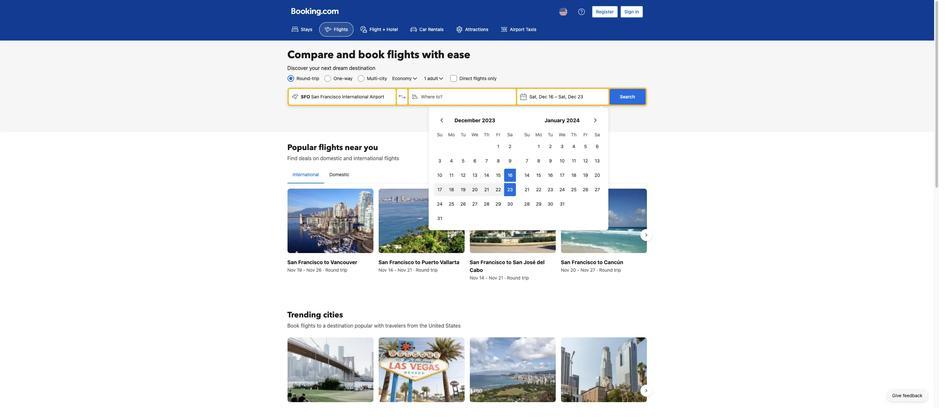 Task type: locate. For each thing, give the bounding box(es) containing it.
1 vertical spatial airport
[[370, 94, 385, 99]]

2 30 from the left
[[548, 201, 554, 207]]

7 inside checkbox
[[526, 158, 529, 164]]

24 left '25' checkbox
[[437, 201, 443, 207]]

1 vertical spatial 4
[[450, 158, 453, 164]]

with inside compare and book flights with ease discover your next dream destination
[[422, 48, 445, 62]]

2 we from the left
[[559, 132, 566, 137]]

fr for 2023
[[497, 132, 501, 137]]

1 horizontal spatial airport
[[510, 26, 525, 32]]

airport down multi-city
[[370, 94, 385, 99]]

0 horizontal spatial 10
[[438, 172, 443, 178]]

to inside san francisco to puerto vallarta nov 14 - nov 21 · round trip
[[416, 259, 421, 265]]

3 right 2 'option'
[[561, 144, 564, 149]]

1 vertical spatial 10
[[438, 172, 443, 178]]

rentals
[[428, 26, 444, 32]]

1 15 from the left
[[496, 172, 501, 178]]

16 inside option
[[508, 172, 513, 178]]

10 left 11 option
[[438, 172, 443, 178]]

trip down the josé at the bottom right of the page
[[522, 275, 529, 281]]

0 vertical spatial destination
[[349, 65, 376, 71]]

1 horizontal spatial 24
[[560, 187, 565, 192]]

round inside san francisco to vancouver nov 19 - nov 26 · round trip
[[326, 267, 339, 273]]

23
[[578, 94, 584, 99], [508, 187, 513, 192], [548, 187, 554, 192]]

1 horizontal spatial international
[[342, 94, 369, 99]]

30 December 2023 checkbox
[[505, 198, 516, 211]]

2 vertical spatial 19
[[297, 267, 302, 273]]

0 horizontal spatial 3
[[439, 158, 442, 164]]

14
[[485, 172, 490, 178], [525, 172, 530, 178], [388, 267, 393, 273], [480, 275, 485, 281]]

th up 4 option
[[572, 132, 577, 137]]

round-trip
[[297, 76, 319, 81]]

31 inside option
[[560, 201, 565, 207]]

10 for 10 checkbox
[[438, 172, 443, 178]]

1 horizontal spatial 18
[[572, 172, 577, 178]]

16 left "–"
[[549, 94, 554, 99]]

27 December 2023 checkbox
[[469, 198, 481, 211]]

24 for 24 december 2023 option
[[437, 201, 443, 207]]

8 inside 8 december 2023 checkbox
[[497, 158, 500, 164]]

0 vertical spatial with
[[422, 48, 445, 62]]

2 horizontal spatial 19
[[584, 172, 589, 178]]

28 inside 28 option
[[484, 201, 490, 207]]

1 th from the left
[[484, 132, 490, 137]]

28
[[484, 201, 490, 207], [525, 201, 530, 207]]

1 left 2 'option'
[[538, 144, 540, 149]]

30 January 2024 checkbox
[[545, 198, 557, 211]]

san francisco to puerto vallarta image
[[379, 189, 465, 253]]

0 horizontal spatial 9
[[509, 158, 512, 164]]

trip down the puerto on the left bottom of the page
[[431, 267, 438, 273]]

1 vertical spatial destination
[[327, 323, 354, 329]]

1 horizontal spatial 20
[[571, 267, 577, 273]]

12 January 2024 checkbox
[[580, 154, 592, 167]]

with up adult
[[422, 48, 445, 62]]

1 horizontal spatial 25
[[572, 187, 577, 192]]

1 sa from the left
[[508, 132, 513, 137]]

0 vertical spatial 25
[[572, 187, 577, 192]]

0 horizontal spatial 26
[[316, 267, 322, 273]]

5 January 2024 checkbox
[[580, 140, 592, 153]]

destination down cities
[[327, 323, 354, 329]]

18 for 18 option
[[572, 172, 577, 178]]

18 inside option
[[449, 187, 454, 192]]

flights up economy in the left of the page
[[388, 48, 420, 62]]

to for cancún
[[598, 259, 603, 265]]

1 horizontal spatial with
[[422, 48, 445, 62]]

14 December 2023 checkbox
[[481, 169, 493, 182]]

26 for 26 option
[[583, 187, 589, 192]]

1 su from the left
[[437, 132, 443, 137]]

flights up domestic
[[319, 142, 343, 153]]

23 right the 22 option
[[548, 187, 554, 192]]

29 inside 29 december 2023 checkbox
[[496, 201, 502, 207]]

13 inside option
[[473, 172, 478, 178]]

10 inside 10 checkbox
[[438, 172, 443, 178]]

destination up multi-
[[349, 65, 376, 71]]

12 inside 12 january 2024 checkbox
[[584, 158, 589, 164]]

0 horizontal spatial su
[[437, 132, 443, 137]]

direct
[[460, 76, 473, 81]]

0 horizontal spatial 30
[[508, 201, 513, 207]]

0 horizontal spatial 12
[[461, 172, 466, 178]]

31 right "30" checkbox
[[560, 201, 565, 207]]

30 inside checkbox
[[548, 201, 554, 207]]

1 vertical spatial 31
[[438, 216, 443, 221]]

22 inside checkbox
[[496, 187, 502, 192]]

to left cancún
[[598, 259, 603, 265]]

16 inside 'option'
[[548, 172, 553, 178]]

30
[[508, 201, 513, 207], [548, 201, 554, 207]]

26
[[583, 187, 589, 192], [461, 201, 466, 207], [316, 267, 322, 273]]

0 horizontal spatial 2
[[509, 144, 512, 149]]

francisco for san francisco to puerto vallarta
[[390, 259, 414, 265]]

0 horizontal spatial 24
[[437, 201, 443, 207]]

1 vertical spatial 3
[[439, 158, 442, 164]]

21
[[485, 187, 489, 192], [525, 187, 530, 192], [408, 267, 412, 273], [499, 275, 504, 281]]

0 horizontal spatial 13
[[473, 172, 478, 178]]

0 vertical spatial 3
[[561, 144, 564, 149]]

trip down cancún
[[615, 267, 622, 273]]

tu for december 2023
[[461, 132, 466, 137]]

1 horizontal spatial sat,
[[559, 94, 567, 99]]

flight
[[370, 26, 382, 32]]

su up 7 checkbox
[[525, 132, 530, 137]]

january
[[545, 117, 566, 123]]

18 inside option
[[572, 172, 577, 178]]

5 right 4 option
[[585, 144, 587, 149]]

sa up 6 january 2024 checkbox
[[595, 132, 601, 137]]

dream
[[333, 65, 348, 71]]

6 for 6 december 2023 checkbox
[[474, 158, 477, 164]]

1 horizontal spatial 17
[[560, 172, 565, 178]]

san for san francisco to puerto vallarta
[[379, 259, 388, 265]]

0 vertical spatial 26
[[583, 187, 589, 192]]

francisco inside san francisco to puerto vallarta nov 14 - nov 21 · round trip
[[390, 259, 414, 265]]

flights down trending
[[301, 323, 316, 329]]

1 vertical spatial 17
[[438, 187, 442, 192]]

2 tu from the left
[[548, 132, 554, 137]]

1 28 from the left
[[484, 201, 490, 207]]

·
[[323, 267, 324, 273], [414, 267, 415, 273], [597, 267, 598, 273], [505, 275, 506, 281]]

1 horizontal spatial fr
[[584, 132, 588, 137]]

1
[[424, 76, 427, 81], [498, 144, 500, 149], [538, 144, 540, 149]]

tab list containing international
[[288, 166, 647, 184]]

1 horizontal spatial tu
[[548, 132, 554, 137]]

29 January 2024 checkbox
[[533, 198, 545, 211]]

1 vertical spatial 5
[[462, 158, 465, 164]]

1 vertical spatial 20
[[473, 187, 478, 192]]

26 January 2024 checkbox
[[580, 183, 592, 196]]

tu
[[461, 132, 466, 137], [548, 132, 554, 137]]

9 for 9 option
[[509, 158, 512, 164]]

4 for 4 option
[[573, 144, 576, 149]]

29 for 29 checkbox
[[536, 201, 542, 207]]

1 29 from the left
[[496, 201, 502, 207]]

17 for 17 january 2024 checkbox
[[560, 172, 565, 178]]

0 vertical spatial 10
[[560, 158, 565, 164]]

to for vancouver
[[324, 259, 330, 265]]

24 right 23 option
[[560, 187, 565, 192]]

2 fr from the left
[[584, 132, 588, 137]]

1 December 2023 checkbox
[[493, 140, 505, 153]]

san francisco to cancún image
[[561, 189, 647, 253]]

francisco inside "san francisco to cancún nov 20 - nov 27 · round trip"
[[572, 259, 597, 265]]

- inside san francisco to vancouver nov 19 - nov 26 · round trip
[[303, 267, 306, 273]]

31 down 24 december 2023 option
[[438, 216, 443, 221]]

search button
[[610, 89, 646, 105]]

9 for '9' checkbox
[[550, 158, 552, 164]]

0 horizontal spatial 23
[[508, 187, 513, 192]]

26 inside 26 december 2023 checkbox
[[461, 201, 466, 207]]

9 inside option
[[509, 158, 512, 164]]

1 region from the top
[[282, 186, 653, 284]]

fr for 2024
[[584, 132, 588, 137]]

1 horizontal spatial sa
[[595, 132, 601, 137]]

su
[[437, 132, 443, 137], [525, 132, 530, 137]]

27 for 27 option
[[473, 201, 478, 207]]

4 for 4 december 2023 option
[[450, 158, 453, 164]]

1 horizontal spatial 23
[[548, 187, 554, 192]]

18 December 2023 checkbox
[[446, 183, 458, 196]]

14 inside san francisco to puerto vallarta nov 14 - nov 21 · round trip
[[388, 267, 393, 273]]

1 horizontal spatial dec
[[569, 94, 577, 99]]

2 28 from the left
[[525, 201, 530, 207]]

los angeles, united states of america image
[[561, 338, 647, 402]]

2 vertical spatial 27
[[591, 267, 596, 273]]

0 horizontal spatial grid
[[434, 128, 516, 225]]

1 inside 'checkbox'
[[538, 144, 540, 149]]

tu down december
[[461, 132, 466, 137]]

23 cell
[[505, 182, 516, 196]]

19 December 2023 checkbox
[[458, 183, 469, 196]]

1 vertical spatial 6
[[474, 158, 477, 164]]

29 inside 29 checkbox
[[536, 201, 542, 207]]

31 inside option
[[438, 216, 443, 221]]

2 grid from the left
[[522, 128, 604, 211]]

sa up 2 december 2023 option
[[508, 132, 513, 137]]

destination inside trending cities book flights to a destination popular with travelers from the united states
[[327, 323, 354, 329]]

2 8 from the left
[[538, 158, 541, 164]]

1 inside option
[[498, 144, 500, 149]]

20
[[595, 172, 601, 178], [473, 187, 478, 192], [571, 267, 577, 273]]

travelers
[[386, 323, 406, 329]]

15 inside option
[[496, 172, 501, 178]]

18 January 2024 checkbox
[[569, 169, 580, 182]]

17 left 18 december 2023 option
[[438, 187, 442, 192]]

way
[[345, 76, 353, 81]]

0 horizontal spatial airport
[[370, 94, 385, 99]]

4
[[573, 144, 576, 149], [450, 158, 453, 164]]

23 right 22 checkbox
[[508, 187, 513, 192]]

23 inside "dropdown button"
[[578, 94, 584, 99]]

1 horizontal spatial 28
[[525, 201, 530, 207]]

to left vancouver
[[324, 259, 330, 265]]

25 right 24 option
[[572, 187, 577, 192]]

1 mo from the left
[[449, 132, 455, 137]]

4 inside 4 december 2023 option
[[450, 158, 453, 164]]

1 horizontal spatial 31
[[560, 201, 565, 207]]

16 right 15 december 2023 option
[[508, 172, 513, 178]]

we down december 2023
[[472, 132, 479, 137]]

3 left 4 december 2023 option
[[439, 158, 442, 164]]

dec right "–"
[[569, 94, 577, 99]]

8 right 7 december 2023 option
[[497, 158, 500, 164]]

attractions
[[466, 26, 489, 32]]

1 vertical spatial with
[[374, 323, 384, 329]]

to left the puerto on the left bottom of the page
[[416, 259, 421, 265]]

sfo
[[301, 94, 310, 99]]

4 right 3 option
[[450, 158, 453, 164]]

0 vertical spatial 11
[[572, 158, 576, 164]]

0 vertical spatial 18
[[572, 172, 577, 178]]

19 inside checkbox
[[584, 172, 589, 178]]

7 inside option
[[486, 158, 488, 164]]

international down deals
[[293, 172, 319, 177]]

taxis
[[526, 26, 537, 32]]

sat, dec 16 – sat, dec 23
[[530, 94, 584, 99]]

we up 3 checkbox
[[559, 132, 566, 137]]

trip inside san francisco to san josé del cabo nov 14 - nov 21 · round trip
[[522, 275, 529, 281]]

trip inside "san francisco to cancún nov 20 - nov 27 · round trip"
[[615, 267, 622, 273]]

-
[[303, 267, 306, 273], [395, 267, 397, 273], [578, 267, 580, 273], [486, 275, 488, 281]]

0 horizontal spatial 4
[[450, 158, 453, 164]]

flights link
[[320, 22, 354, 37]]

round
[[326, 267, 339, 273], [416, 267, 430, 273], [600, 267, 613, 273], [507, 275, 521, 281]]

3 inside checkbox
[[561, 144, 564, 149]]

2024
[[567, 117, 580, 123]]

flights
[[388, 48, 420, 62], [474, 76, 487, 81], [319, 142, 343, 153], [385, 155, 399, 161], [301, 323, 316, 329]]

0 horizontal spatial 17
[[438, 187, 442, 192]]

11 left 12 january 2024 checkbox
[[572, 158, 576, 164]]

13 inside 'option'
[[595, 158, 600, 164]]

0 horizontal spatial 28
[[484, 201, 490, 207]]

25 December 2023 checkbox
[[446, 198, 458, 211]]

6 inside checkbox
[[474, 158, 477, 164]]

2 December 2023 checkbox
[[505, 140, 516, 153]]

2 vertical spatial 26
[[316, 267, 322, 273]]

4 inside 4 option
[[573, 144, 576, 149]]

10 January 2024 checkbox
[[557, 154, 569, 167]]

0 vertical spatial 20
[[595, 172, 601, 178]]

26 inside 26 option
[[583, 187, 589, 192]]

1 8 from the left
[[497, 158, 500, 164]]

flights
[[334, 26, 348, 32]]

we
[[472, 132, 479, 137], [559, 132, 566, 137]]

to for puerto
[[416, 259, 421, 265]]

mo up the 1 'checkbox'
[[536, 132, 543, 137]]

san for san francisco to cancún
[[561, 259, 571, 265]]

book
[[359, 48, 385, 62]]

tu up 2 'option'
[[548, 132, 554, 137]]

17 cell
[[434, 182, 446, 196]]

23 for '23' 'checkbox'
[[508, 187, 513, 192]]

2 2 from the left
[[550, 144, 552, 149]]

1 22 from the left
[[496, 187, 502, 192]]

18 right 17 option on the top of page
[[449, 187, 454, 192]]

1 horizontal spatial 6
[[596, 144, 599, 149]]

december 2023
[[455, 117, 496, 123]]

0 horizontal spatial fr
[[497, 132, 501, 137]]

to left a
[[317, 323, 322, 329]]

1 horizontal spatial 15
[[537, 172, 542, 178]]

1 vertical spatial 25
[[449, 201, 455, 207]]

0 horizontal spatial 31
[[438, 216, 443, 221]]

1 horizontal spatial 9
[[550, 158, 552, 164]]

20 inside cell
[[473, 187, 478, 192]]

30 for 30 option
[[508, 201, 513, 207]]

we for december
[[472, 132, 479, 137]]

23 inside 'checkbox'
[[508, 187, 513, 192]]

francisco inside san francisco to vancouver nov 19 - nov 26 · round trip
[[298, 259, 323, 265]]

25 for 25 january 2024 checkbox
[[572, 187, 577, 192]]

san inside "san francisco to cancún nov 20 - nov 27 · round trip"
[[561, 259, 571, 265]]

28 left 29 checkbox
[[525, 201, 530, 207]]

2 mo from the left
[[536, 132, 543, 137]]

18 for 18 december 2023 option
[[449, 187, 454, 192]]

grid
[[434, 128, 516, 225], [522, 128, 604, 211]]

0 vertical spatial 19
[[584, 172, 589, 178]]

9 January 2024 checkbox
[[545, 154, 557, 167]]

7 right 6 december 2023 checkbox
[[486, 158, 488, 164]]

2 7 from the left
[[526, 158, 529, 164]]

9 right 8 option
[[550, 158, 552, 164]]

30 right 29 december 2023 checkbox
[[508, 201, 513, 207]]

0 horizontal spatial 6
[[474, 158, 477, 164]]

0 horizontal spatial 15
[[496, 172, 501, 178]]

trip down vancouver
[[340, 267, 348, 273]]

3 January 2024 checkbox
[[557, 140, 569, 153]]

26 December 2023 checkbox
[[458, 198, 469, 211]]

4 right 3 checkbox
[[573, 144, 576, 149]]

fr
[[497, 132, 501, 137], [584, 132, 588, 137]]

th
[[484, 132, 490, 137], [572, 132, 577, 137]]

0 horizontal spatial 8
[[497, 158, 500, 164]]

0 horizontal spatial with
[[374, 323, 384, 329]]

2 right 1 option
[[509, 144, 512, 149]]

su for january
[[525, 132, 530, 137]]

17 inside 17 option
[[438, 187, 442, 192]]

30 for "30" checkbox
[[548, 201, 554, 207]]

international inside button
[[293, 172, 319, 177]]

flight + hotel
[[370, 26, 398, 32]]

10 inside option
[[560, 158, 565, 164]]

find
[[288, 155, 298, 161]]

region
[[282, 186, 653, 284], [282, 335, 653, 408]]

tab list
[[288, 166, 647, 184]]

23 right "–"
[[578, 94, 584, 99]]

2 for december 2023
[[509, 144, 512, 149]]

18 right 17 january 2024 checkbox
[[572, 172, 577, 178]]

0 horizontal spatial 29
[[496, 201, 502, 207]]

san francisco to san josé del cabo nov 14 - nov 21 · round trip
[[470, 259, 545, 281]]

sat, right "–"
[[559, 94, 567, 99]]

sat, left "–"
[[530, 94, 538, 99]]

17 for 17 option on the top of page
[[438, 187, 442, 192]]

trip inside san francisco to vancouver nov 19 - nov 26 · round trip
[[340, 267, 348, 273]]

2 su from the left
[[525, 132, 530, 137]]

10 right '9' checkbox
[[560, 158, 565, 164]]

sa
[[508, 132, 513, 137], [595, 132, 601, 137]]

18
[[572, 172, 577, 178], [449, 187, 454, 192]]

30 right 29 checkbox
[[548, 201, 554, 207]]

8 December 2023 checkbox
[[493, 154, 505, 167]]

1 January 2024 checkbox
[[533, 140, 545, 153]]

0 horizontal spatial dec
[[539, 94, 548, 99]]

20 for 20 option on the top of page
[[473, 187, 478, 192]]

24 December 2023 checkbox
[[434, 198, 446, 211]]

honolulu, united states of america image
[[470, 338, 556, 402]]

23 inside option
[[548, 187, 554, 192]]

we for january
[[559, 132, 566, 137]]

1 vertical spatial 24
[[437, 201, 443, 207]]

you
[[364, 142, 378, 153]]

1 7 from the left
[[486, 158, 488, 164]]

26 for 26 december 2023 checkbox
[[461, 201, 466, 207]]

12 right '11' option
[[584, 158, 589, 164]]

2 horizontal spatial 26
[[583, 187, 589, 192]]

24 for 24 option
[[560, 187, 565, 192]]

19 cell
[[458, 182, 469, 196]]

8 inside 8 option
[[538, 158, 541, 164]]

direct flights only
[[460, 76, 497, 81]]

2 9 from the left
[[550, 158, 552, 164]]

24 inside option
[[560, 187, 565, 192]]

29 right 28 january 2024 option
[[536, 201, 542, 207]]

to inside "san francisco to cancún nov 20 - nov 27 · round trip"
[[598, 259, 603, 265]]

- inside san francisco to san josé del cabo nov 14 - nov 21 · round trip
[[486, 275, 488, 281]]

2 horizontal spatial 23
[[578, 94, 584, 99]]

1 fr from the left
[[497, 132, 501, 137]]

domestic
[[330, 172, 350, 177]]

1 horizontal spatial 22
[[536, 187, 542, 192]]

3 December 2023 checkbox
[[434, 154, 446, 167]]

san for san francisco to san josé del cabo
[[470, 259, 480, 265]]

dec left "–"
[[539, 94, 548, 99]]

states
[[446, 323, 461, 329]]

1 horizontal spatial mo
[[536, 132, 543, 137]]

booking.com logo image
[[292, 8, 339, 16], [292, 8, 339, 16]]

· inside san francisco to san josé del cabo nov 14 - nov 21 · round trip
[[505, 275, 506, 281]]

popular flights near you find deals on domestic and international flights
[[288, 142, 399, 161]]

fr up 5 checkbox
[[584, 132, 588, 137]]

to inside trending cities book flights to a destination popular with travelers from the united states
[[317, 323, 322, 329]]

1 30 from the left
[[508, 201, 513, 207]]

1 vertical spatial 27
[[473, 201, 478, 207]]

0 vertical spatial 27
[[595, 187, 600, 192]]

25
[[572, 187, 577, 192], [449, 201, 455, 207]]

0 vertical spatial 31
[[560, 201, 565, 207]]

december
[[455, 117, 481, 123]]

dec
[[539, 94, 548, 99], [569, 94, 577, 99]]

22 right '21' checkbox
[[496, 187, 502, 192]]

11 right 10 checkbox
[[450, 172, 454, 178]]

to?
[[436, 94, 443, 99]]

15 December 2023 checkbox
[[493, 169, 505, 182]]

francisco inside san francisco to san josé del cabo nov 14 - nov 21 · round trip
[[481, 259, 506, 265]]

0 vertical spatial region
[[282, 186, 653, 284]]

9 inside checkbox
[[550, 158, 552, 164]]

2 region from the top
[[282, 335, 653, 408]]

6 inside checkbox
[[596, 144, 599, 149]]

2 inside 'option'
[[550, 144, 552, 149]]

6 January 2024 checkbox
[[592, 140, 604, 153]]

8 right 7 checkbox
[[538, 158, 541, 164]]

27 inside option
[[473, 201, 478, 207]]

11
[[572, 158, 576, 164], [450, 172, 454, 178]]

13 right 12 december 2023 option
[[473, 172, 478, 178]]

21 inside san francisco to san josé del cabo nov 14 - nov 21 · round trip
[[499, 275, 504, 281]]

0 horizontal spatial th
[[484, 132, 490, 137]]

1 horizontal spatial 10
[[560, 158, 565, 164]]

29 right 28 option
[[496, 201, 502, 207]]

2 inside option
[[509, 144, 512, 149]]

9
[[509, 158, 512, 164], [550, 158, 552, 164]]

2 right the 1 'checkbox'
[[550, 144, 552, 149]]

0 horizontal spatial 1
[[424, 76, 427, 81]]

22 inside option
[[536, 187, 542, 192]]

1 vertical spatial 19
[[461, 187, 466, 192]]

register
[[596, 9, 614, 14]]

fr up 1 option
[[497, 132, 501, 137]]

josé
[[524, 259, 536, 265]]

16 December 2023 checkbox
[[505, 169, 516, 182]]

1 horizontal spatial we
[[559, 132, 566, 137]]

to inside san francisco to san josé del cabo nov 14 - nov 21 · round trip
[[507, 259, 512, 265]]

to
[[324, 259, 330, 265], [416, 259, 421, 265], [507, 259, 512, 265], [598, 259, 603, 265], [317, 323, 322, 329]]

10 for the 10 january 2024 option
[[560, 158, 565, 164]]

2 horizontal spatial 20
[[595, 172, 601, 178]]

14 January 2024 checkbox
[[522, 169, 533, 182]]

28 inside 28 january 2024 option
[[525, 201, 530, 207]]

17 inside 17 january 2024 checkbox
[[560, 172, 565, 178]]

16 right 15 january 2024 "checkbox"
[[548, 172, 553, 178]]

su up 3 option
[[437, 132, 443, 137]]

25 left 26 december 2023 checkbox
[[449, 201, 455, 207]]

0 horizontal spatial we
[[472, 132, 479, 137]]

18 cell
[[446, 182, 458, 196]]

deals
[[299, 155, 312, 161]]

2 29 from the left
[[536, 201, 542, 207]]

next
[[321, 65, 332, 71]]

11 for '11' option
[[572, 158, 576, 164]]

2 22 from the left
[[536, 187, 542, 192]]

and up dream
[[337, 48, 356, 62]]

1 grid from the left
[[434, 128, 516, 225]]

1 horizontal spatial 29
[[536, 201, 542, 207]]

28 December 2023 checkbox
[[481, 198, 493, 211]]

1 left 2 december 2023 option
[[498, 144, 500, 149]]

2 horizontal spatial 1
[[538, 144, 540, 149]]

7 January 2024 checkbox
[[522, 154, 533, 167]]

1 vertical spatial 13
[[473, 172, 478, 178]]

27 inside "checkbox"
[[595, 187, 600, 192]]

20 inside "san francisco to cancún nov 20 - nov 27 · round trip"
[[571, 267, 577, 273]]

13 right 12 january 2024 checkbox
[[595, 158, 600, 164]]

airport
[[510, 26, 525, 32], [370, 94, 385, 99]]

2 sa from the left
[[595, 132, 601, 137]]

27
[[595, 187, 600, 192], [473, 201, 478, 207], [591, 267, 596, 273]]

2 sat, from the left
[[559, 94, 567, 99]]

san inside san francisco to vancouver nov 19 - nov 26 · round trip
[[288, 259, 297, 265]]

flights inside compare and book flights with ease discover your next dream destination
[[388, 48, 420, 62]]

12 for 12 january 2024 checkbox
[[584, 158, 589, 164]]

0 vertical spatial and
[[337, 48, 356, 62]]

mo down december
[[449, 132, 455, 137]]

28 right 27 option
[[484, 201, 490, 207]]

1 tu from the left
[[461, 132, 466, 137]]

1 for january 2024
[[538, 144, 540, 149]]

22 right 21 january 2024 option
[[536, 187, 542, 192]]

1 2 from the left
[[509, 144, 512, 149]]

destination
[[349, 65, 376, 71], [327, 323, 354, 329]]

7 for 7 december 2023 option
[[486, 158, 488, 164]]

to inside san francisco to vancouver nov 19 - nov 26 · round trip
[[324, 259, 330, 265]]

to left the josé at the bottom right of the page
[[507, 259, 512, 265]]

0 vertical spatial 12
[[584, 158, 589, 164]]

compare
[[288, 48, 334, 62]]

international down way
[[342, 94, 369, 99]]

28 for 28 option
[[484, 201, 490, 207]]

6 for 6 january 2024 checkbox
[[596, 144, 599, 149]]

flights inside trending cities book flights to a destination popular with travelers from the united states
[[301, 323, 316, 329]]

17 right 16 'option'
[[560, 172, 565, 178]]

1 horizontal spatial 19
[[461, 187, 466, 192]]

13 for 13 option
[[473, 172, 478, 178]]

1 left adult
[[424, 76, 427, 81]]

with
[[422, 48, 445, 62], [374, 323, 384, 329]]

9 right 8 december 2023 checkbox
[[509, 158, 512, 164]]

21 inside option
[[525, 187, 530, 192]]

2 15 from the left
[[537, 172, 542, 178]]

th down the 2023
[[484, 132, 490, 137]]

7 December 2023 checkbox
[[481, 154, 493, 167]]

15 inside "checkbox"
[[537, 172, 542, 178]]

0 horizontal spatial 22
[[496, 187, 502, 192]]

1 horizontal spatial 5
[[585, 144, 587, 149]]

1 9 from the left
[[509, 158, 512, 164]]

1 horizontal spatial 13
[[595, 158, 600, 164]]

30 inside option
[[508, 201, 513, 207]]

20 January 2024 checkbox
[[592, 169, 604, 182]]

1 we from the left
[[472, 132, 479, 137]]

1 vertical spatial and
[[344, 155, 353, 161]]

with right popular
[[374, 323, 384, 329]]

francisco for san francisco to vancouver
[[298, 259, 323, 265]]

1 horizontal spatial 11
[[572, 158, 576, 164]]

san inside san francisco to puerto vallarta nov 14 - nov 21 · round trip
[[379, 259, 388, 265]]

and down "near"
[[344, 155, 353, 161]]

sa for 2024
[[595, 132, 601, 137]]

5
[[585, 144, 587, 149], [462, 158, 465, 164]]

airport left the taxis
[[510, 26, 525, 32]]

2 vertical spatial 20
[[571, 267, 577, 273]]

12 inside 12 december 2023 option
[[461, 172, 466, 178]]

las vegas, united states of america image
[[379, 338, 465, 402]]

22 December 2023 checkbox
[[493, 183, 505, 196]]

round-
[[297, 76, 312, 81]]

2 th from the left
[[572, 132, 577, 137]]

1 horizontal spatial th
[[572, 132, 577, 137]]

5 right 4 december 2023 option
[[462, 158, 465, 164]]

12 left 13 option
[[461, 172, 466, 178]]

0 horizontal spatial tu
[[461, 132, 466, 137]]

24 inside option
[[437, 201, 443, 207]]

sfo san francisco international airport
[[301, 94, 385, 99]]

19 inside option
[[461, 187, 466, 192]]

7 left 8 option
[[526, 158, 529, 164]]

from
[[408, 323, 419, 329]]



Task type: vqa. For each thing, say whether or not it's contained in the screenshot.


Task type: describe. For each thing, give the bounding box(es) containing it.
19 January 2024 checkbox
[[580, 169, 592, 182]]

car rentals
[[420, 26, 444, 32]]

- inside "san francisco to cancún nov 20 - nov 27 · round trip"
[[578, 267, 580, 273]]

near
[[345, 142, 362, 153]]

16 for 16 december 2023 option
[[508, 172, 513, 178]]

domestic
[[320, 155, 342, 161]]

trip inside san francisco to puerto vallarta nov 14 - nov 21 · round trip
[[431, 267, 438, 273]]

where
[[421, 94, 435, 99]]

and inside compare and book flights with ease discover your next dream destination
[[337, 48, 356, 62]]

20 for 20 option
[[595, 172, 601, 178]]

23 December 2023 checkbox
[[505, 183, 516, 196]]

7 for 7 checkbox
[[526, 158, 529, 164]]

new york, united states of america image
[[288, 338, 374, 402]]

19 inside san francisco to vancouver nov 19 - nov 26 · round trip
[[297, 267, 302, 273]]

19 for 19 december 2023 option
[[461, 187, 466, 192]]

flights right international
[[385, 155, 399, 161]]

san francisco to puerto vallarta nov 14 - nov 21 · round trip
[[379, 259, 460, 273]]

22 January 2024 checkbox
[[533, 183, 545, 196]]

mo for december
[[449, 132, 455, 137]]

san francisco to san josé del cabo image
[[470, 189, 556, 253]]

round inside san francisco to san josé del cabo nov 14 - nov 21 · round trip
[[507, 275, 521, 281]]

popular
[[288, 142, 317, 153]]

sign in link
[[621, 6, 643, 18]]

+
[[383, 26, 386, 32]]

22 for the 22 option
[[536, 187, 542, 192]]

5 December 2023 checkbox
[[458, 154, 469, 167]]

where to?
[[421, 94, 443, 99]]

21 December 2023 checkbox
[[481, 183, 493, 196]]

8 for 8 option
[[538, 158, 541, 164]]

21 January 2024 checkbox
[[522, 183, 533, 196]]

destination inside compare and book flights with ease discover your next dream destination
[[349, 65, 376, 71]]

give feedback button
[[888, 390, 928, 402]]

22 cell
[[493, 182, 505, 196]]

1 dec from the left
[[539, 94, 548, 99]]

1 adult
[[424, 76, 438, 81]]

31 for the 31 option
[[560, 201, 565, 207]]

16 inside "dropdown button"
[[549, 94, 554, 99]]

only
[[488, 76, 497, 81]]

8 January 2024 checkbox
[[533, 154, 545, 167]]

27 inside "san francisco to cancún nov 20 - nov 27 · round trip"
[[591, 267, 596, 273]]

mo for january
[[536, 132, 543, 137]]

vallarta
[[440, 259, 460, 265]]

register link
[[593, 6, 618, 18]]

attractions link
[[451, 22, 494, 37]]

1 inside popup button
[[424, 76, 427, 81]]

21 inside checkbox
[[485, 187, 489, 192]]

· inside "san francisco to cancún nov 20 - nov 27 · round trip"
[[597, 267, 598, 273]]

17 December 2023 checkbox
[[434, 183, 446, 196]]

16 January 2024 checkbox
[[545, 169, 557, 182]]

17 January 2024 checkbox
[[557, 169, 569, 182]]

6 December 2023 checkbox
[[469, 154, 481, 167]]

31 January 2024 checkbox
[[557, 198, 569, 211]]

12 for 12 december 2023 option
[[461, 172, 466, 178]]

11 December 2023 checkbox
[[446, 169, 458, 182]]

4 January 2024 checkbox
[[569, 140, 580, 153]]

give
[[893, 393, 902, 398]]

where to? button
[[409, 89, 516, 105]]

with inside trending cities book flights to a destination popular with travelers from the united states
[[374, 323, 384, 329]]

22 for 22 checkbox
[[496, 187, 502, 192]]

15 January 2024 checkbox
[[533, 169, 545, 182]]

book
[[288, 323, 300, 329]]

28 for 28 january 2024 option
[[525, 201, 530, 207]]

th for 2023
[[484, 132, 490, 137]]

grid for january
[[522, 128, 604, 211]]

airport taxis
[[510, 26, 537, 32]]

2 January 2024 checkbox
[[545, 140, 557, 153]]

sign in
[[625, 9, 640, 14]]

11 for 11 option
[[450, 172, 454, 178]]

1 sat, from the left
[[530, 94, 538, 99]]

give feedback
[[893, 393, 923, 398]]

on
[[313, 155, 319, 161]]

sa for 2023
[[508, 132, 513, 137]]

cities
[[323, 310, 343, 321]]

su for december
[[437, 132, 443, 137]]

hotel
[[387, 26, 398, 32]]

27 for 27 "checkbox"
[[595, 187, 600, 192]]

francisco for san francisco to san josé del cabo
[[481, 259, 506, 265]]

24 January 2024 checkbox
[[557, 183, 569, 196]]

0 vertical spatial international
[[342, 94, 369, 99]]

13 for '13' 'option'
[[595, 158, 600, 164]]

sign
[[625, 9, 634, 14]]

the
[[420, 323, 428, 329]]

15 for 15 january 2024 "checkbox"
[[537, 172, 542, 178]]

14 inside san francisco to san josé del cabo nov 14 - nov 21 · round trip
[[480, 275, 485, 281]]

adult
[[428, 76, 438, 81]]

a
[[323, 323, 326, 329]]

3 for 3 option
[[439, 158, 442, 164]]

20 cell
[[469, 182, 481, 196]]

san francisco to vancouver image
[[288, 189, 374, 253]]

cancún
[[605, 259, 624, 265]]

11 January 2024 checkbox
[[569, 154, 580, 167]]

car
[[420, 26, 427, 32]]

international
[[354, 155, 383, 161]]

ease
[[448, 48, 471, 62]]

compare and book flights with ease discover your next dream destination
[[288, 48, 471, 71]]

8 for 8 december 2023 checkbox
[[497, 158, 500, 164]]

cabo
[[470, 267, 483, 273]]

9 December 2023 checkbox
[[505, 154, 516, 167]]

one-way
[[334, 76, 353, 81]]

20 December 2023 checkbox
[[469, 183, 481, 196]]

sat, dec 16 – sat, dec 23 button
[[518, 89, 609, 105]]

1 adult button
[[424, 75, 446, 82]]

15 for 15 december 2023 option
[[496, 172, 501, 178]]

19 for 19 checkbox
[[584, 172, 589, 178]]

multi-city
[[367, 76, 387, 81]]

popular
[[355, 323, 373, 329]]

· inside san francisco to puerto vallarta nov 14 - nov 21 · round trip
[[414, 267, 415, 273]]

discover
[[288, 65, 308, 71]]

trending
[[288, 310, 321, 321]]

your
[[310, 65, 320, 71]]

january 2024
[[545, 117, 580, 123]]

23 January 2024 checkbox
[[545, 183, 557, 196]]

trip down your in the left of the page
[[312, 76, 319, 81]]

28 January 2024 checkbox
[[522, 198, 533, 211]]

vancouver
[[331, 259, 358, 265]]

region containing san francisco to vancouver
[[282, 186, 653, 284]]

26 inside san francisco to vancouver nov 19 - nov 26 · round trip
[[316, 267, 322, 273]]

0 horizontal spatial 5
[[462, 158, 465, 164]]

feedback
[[904, 393, 923, 398]]

- inside san francisco to puerto vallarta nov 14 - nov 21 · round trip
[[395, 267, 397, 273]]

grid for december
[[434, 128, 516, 225]]

21 cell
[[481, 182, 493, 196]]

stays link
[[286, 22, 318, 37]]

multi-
[[367, 76, 380, 81]]

francisco for san francisco to cancún
[[572, 259, 597, 265]]

2023
[[482, 117, 496, 123]]

economy
[[393, 76, 412, 81]]

airport inside "airport taxis" link
[[510, 26, 525, 32]]

city
[[380, 76, 387, 81]]

13 January 2024 checkbox
[[592, 154, 604, 167]]

puerto
[[422, 259, 439, 265]]

25 January 2024 checkbox
[[569, 183, 580, 196]]

trending cities book flights to a destination popular with travelers from the united states
[[288, 310, 461, 329]]

–
[[555, 94, 558, 99]]

search
[[621, 94, 636, 99]]

san for san francisco to vancouver
[[288, 259, 297, 265]]

29 for 29 december 2023 checkbox
[[496, 201, 502, 207]]

12 December 2023 checkbox
[[458, 169, 469, 182]]

23 for 23 option
[[548, 187, 554, 192]]

31 for 31 december 2023 option
[[438, 216, 443, 221]]

airport taxis link
[[496, 22, 542, 37]]

round inside "san francisco to cancún nov 20 - nov 27 · round trip"
[[600, 267, 613, 273]]

10 December 2023 checkbox
[[434, 169, 446, 182]]

san francisco to cancún nov 20 - nov 27 · round trip
[[561, 259, 624, 273]]

0 vertical spatial 5
[[585, 144, 587, 149]]

13 December 2023 checkbox
[[469, 169, 481, 182]]

in
[[636, 9, 640, 14]]

del
[[537, 259, 545, 265]]

1 for december 2023
[[498, 144, 500, 149]]

16 for 16 'option'
[[548, 172, 553, 178]]

tu for january 2024
[[548, 132, 554, 137]]

29 December 2023 checkbox
[[493, 198, 505, 211]]

united
[[429, 323, 445, 329]]

27 January 2024 checkbox
[[592, 183, 604, 196]]

th for 2024
[[572, 132, 577, 137]]

flights left only at top
[[474, 76, 487, 81]]

domestic button
[[324, 166, 355, 183]]

3 for 3 checkbox
[[561, 144, 564, 149]]

and inside popular flights near you find deals on domestic and international flights
[[344, 155, 353, 161]]

2 for january 2024
[[550, 144, 552, 149]]

21 inside san francisco to puerto vallarta nov 14 - nov 21 · round trip
[[408, 267, 412, 273]]

stays
[[301, 26, 313, 32]]

car rentals link
[[405, 22, 450, 37]]

to for san
[[507, 259, 512, 265]]

· inside san francisco to vancouver nov 19 - nov 26 · round trip
[[323, 267, 324, 273]]

one-
[[334, 76, 345, 81]]

31 December 2023 checkbox
[[434, 212, 446, 225]]

2 dec from the left
[[569, 94, 577, 99]]

16 cell
[[505, 167, 516, 182]]

4 December 2023 checkbox
[[446, 154, 458, 167]]

round inside san francisco to puerto vallarta nov 14 - nov 21 · round trip
[[416, 267, 430, 273]]

25 for '25' checkbox
[[449, 201, 455, 207]]

international button
[[288, 166, 324, 183]]



